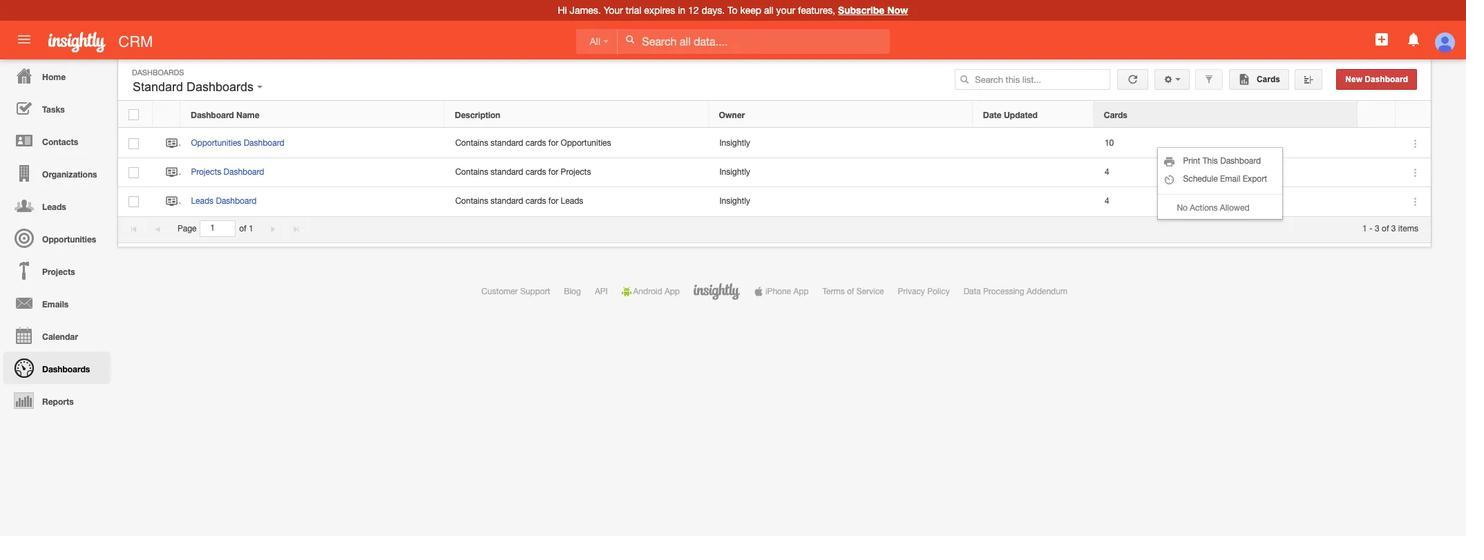 Task type: locate. For each thing, give the bounding box(es) containing it.
dashboards inside button
[[187, 80, 254, 94]]

1 4 from the top
[[1105, 167, 1110, 177]]

2 contains from the top
[[455, 167, 488, 177]]

dashboard down opportunities dashboard link
[[224, 167, 264, 177]]

0 horizontal spatial leads
[[42, 202, 66, 212]]

contains inside 'cell'
[[455, 197, 488, 206]]

0 horizontal spatial 1
[[249, 224, 253, 234]]

cards inside 'cell'
[[526, 197, 546, 206]]

dashboard right new
[[1365, 75, 1409, 84]]

contains for contains standard cards for leads
[[455, 197, 488, 206]]

2 cards from the top
[[526, 167, 546, 177]]

standard up contains standard cards for projects
[[491, 138, 524, 148]]

2 horizontal spatial dashboards
[[187, 80, 254, 94]]

10
[[1105, 138, 1114, 148]]

0 vertical spatial dashboards
[[132, 68, 184, 77]]

for
[[549, 138, 559, 148], [549, 167, 559, 177], [549, 197, 559, 206]]

row
[[118, 102, 1431, 128], [118, 129, 1431, 158], [118, 158, 1431, 188], [118, 188, 1431, 217]]

insightly for contains standard cards for leads
[[720, 197, 751, 206]]

contains up contains standard cards for leads
[[455, 167, 488, 177]]

4 row from the top
[[118, 188, 1431, 217]]

standard
[[491, 138, 524, 148], [491, 167, 524, 177], [491, 197, 524, 206]]

no
[[1177, 203, 1188, 213]]

0 vertical spatial for
[[549, 138, 559, 148]]

2 vertical spatial dashboards
[[42, 364, 90, 375]]

export
[[1243, 174, 1268, 184]]

0 horizontal spatial column header
[[153, 102, 180, 128]]

app
[[665, 287, 680, 297], [794, 287, 809, 297]]

3 left items
[[1392, 224, 1397, 234]]

app right the iphone on the right bottom of page
[[794, 287, 809, 297]]

insightly for contains standard cards for projects
[[720, 167, 751, 177]]

of 1
[[239, 224, 253, 234]]

2 3 from the left
[[1392, 224, 1397, 234]]

1 horizontal spatial app
[[794, 287, 809, 297]]

terms
[[823, 287, 845, 297]]

2 horizontal spatial of
[[1382, 224, 1390, 234]]

2 column header from the left
[[1396, 102, 1431, 128]]

for down 'contains standard cards for projects' cell
[[549, 197, 559, 206]]

column header
[[153, 102, 180, 128], [1396, 102, 1431, 128]]

cards left show sidebar image
[[1255, 75, 1281, 84]]

standard up contains standard cards for leads
[[491, 167, 524, 177]]

1 4 cell from the top
[[1095, 158, 1359, 188]]

home link
[[3, 59, 111, 92]]

1 left -
[[1363, 224, 1368, 234]]

insightly
[[720, 138, 751, 148], [720, 167, 751, 177], [720, 197, 751, 206]]

1 insightly from the top
[[720, 138, 751, 148]]

None checkbox
[[129, 109, 139, 120], [129, 138, 139, 149], [129, 196, 139, 208], [129, 109, 139, 120], [129, 138, 139, 149], [129, 196, 139, 208]]

contains down contains standard cards for projects
[[455, 197, 488, 206]]

for for leads
[[549, 197, 559, 206]]

expires
[[644, 5, 676, 16]]

1 3 from the left
[[1376, 224, 1380, 234]]

0 vertical spatial cards
[[526, 138, 546, 148]]

dashboard inside 'link'
[[1365, 75, 1409, 84]]

1 row from the top
[[118, 102, 1431, 128]]

1 horizontal spatial 3
[[1392, 224, 1397, 234]]

for inside 'cell'
[[549, 197, 559, 206]]

dashboards up reports link
[[42, 364, 90, 375]]

cards up 10
[[1104, 110, 1128, 120]]

dashboard for leads dashboard
[[216, 197, 257, 206]]

leads up page
[[191, 197, 214, 206]]

schedule email export
[[1184, 174, 1268, 184]]

refresh list image
[[1127, 75, 1140, 84]]

1 horizontal spatial cards
[[1255, 75, 1281, 84]]

2 row group from the top
[[118, 129, 1431, 217]]

1 horizontal spatial projects
[[191, 167, 221, 177]]

Search all data.... text field
[[618, 29, 890, 54]]

2 horizontal spatial leads
[[561, 197, 584, 206]]

1 vertical spatial contains
[[455, 167, 488, 177]]

2 vertical spatial cards
[[526, 197, 546, 206]]

your
[[777, 5, 796, 16]]

organizations link
[[3, 157, 111, 189]]

reports link
[[3, 384, 111, 417]]

row containing leads dashboard
[[118, 188, 1431, 217]]

data processing addendum
[[964, 287, 1068, 297]]

projects down contains standard cards for opportunities cell
[[561, 167, 591, 177]]

dashboards
[[132, 68, 184, 77], [187, 80, 254, 94], [42, 364, 90, 375]]

cog image
[[1164, 75, 1173, 84]]

standard inside contains standard cards for opportunities cell
[[491, 138, 524, 148]]

insightly cell
[[709, 129, 974, 158], [709, 158, 974, 188], [709, 188, 974, 217]]

leads dashboard link
[[191, 197, 264, 206]]

cards up contains standard cards for projects
[[526, 138, 546, 148]]

2 horizontal spatial projects
[[561, 167, 591, 177]]

3 contains from the top
[[455, 197, 488, 206]]

1 right 1 field
[[249, 224, 253, 234]]

projects up "leads dashboard"
[[191, 167, 221, 177]]

projects for projects
[[42, 267, 75, 277]]

1 app from the left
[[665, 287, 680, 297]]

blog link
[[564, 287, 581, 297]]

1 horizontal spatial opportunities
[[191, 138, 241, 148]]

app right "android"
[[665, 287, 680, 297]]

opportunities down dashboard name
[[191, 138, 241, 148]]

print this dashboard link
[[1159, 152, 1283, 170]]

for for opportunities
[[549, 138, 559, 148]]

standard down contains standard cards for projects
[[491, 197, 524, 206]]

all
[[590, 36, 601, 47]]

data processing addendum link
[[964, 287, 1068, 297]]

projects dashboard link
[[191, 167, 271, 177]]

2 insightly cell from the top
[[709, 158, 974, 188]]

0 horizontal spatial dashboards
[[42, 364, 90, 375]]

1 row group from the top
[[118, 102, 1431, 128]]

opportunities inside navigation
[[42, 234, 96, 245]]

1 vertical spatial dashboards
[[187, 80, 254, 94]]

1 vertical spatial insightly
[[720, 167, 751, 177]]

new dashboard link
[[1337, 69, 1418, 90]]

app for android app
[[665, 287, 680, 297]]

1 horizontal spatial leads
[[191, 197, 214, 206]]

cards inside row
[[1104, 110, 1128, 120]]

cards
[[526, 138, 546, 148], [526, 167, 546, 177], [526, 197, 546, 206]]

0 vertical spatial insightly
[[720, 138, 751, 148]]

1 vertical spatial row group
[[118, 129, 1431, 217]]

standard for contains standard cards for leads
[[491, 197, 524, 206]]

projects inside cell
[[561, 167, 591, 177]]

now
[[888, 4, 909, 16]]

dashboard up of 1
[[216, 197, 257, 206]]

leads dashboard
[[191, 197, 257, 206]]

cards down contains standard cards for opportunities
[[526, 167, 546, 177]]

projects for projects dashboard
[[191, 167, 221, 177]]

None checkbox
[[129, 167, 139, 178]]

2 vertical spatial standard
[[491, 197, 524, 206]]

of right 'terms'
[[847, 287, 855, 297]]

cards for projects
[[526, 167, 546, 177]]

notifications image
[[1406, 31, 1422, 48]]

4 cell for contains standard cards for projects
[[1095, 158, 1359, 188]]

data
[[964, 287, 981, 297]]

3
[[1376, 224, 1380, 234], [1392, 224, 1397, 234]]

2 horizontal spatial opportunities
[[561, 138, 611, 148]]

show list view filters image
[[1205, 75, 1215, 84]]

3 for from the top
[[549, 197, 559, 206]]

3 row from the top
[[118, 158, 1431, 188]]

date updated
[[983, 110, 1038, 120]]

4
[[1105, 167, 1110, 177], [1105, 197, 1110, 206]]

for for projects
[[549, 167, 559, 177]]

1 contains from the top
[[455, 138, 488, 148]]

dashboards up standard
[[132, 68, 184, 77]]

contains standard cards for leads
[[455, 197, 584, 206]]

projects dashboard
[[191, 167, 264, 177]]

for down contains standard cards for opportunities
[[549, 167, 559, 177]]

1 - 3 of 3 items
[[1363, 224, 1419, 234]]

leads inside "leads" 'link'
[[42, 202, 66, 212]]

1 vertical spatial for
[[549, 167, 559, 177]]

1
[[249, 224, 253, 234], [1363, 224, 1368, 234]]

of right -
[[1382, 224, 1390, 234]]

leads down 'contains standard cards for projects' cell
[[561, 197, 584, 206]]

opportunities dashboard
[[191, 138, 284, 148]]

3 cards from the top
[[526, 197, 546, 206]]

0 horizontal spatial cards
[[1104, 110, 1128, 120]]

1 vertical spatial standard
[[491, 167, 524, 177]]

0 horizontal spatial opportunities
[[42, 234, 96, 245]]

in
[[678, 5, 686, 16]]

opportunities up projects link
[[42, 234, 96, 245]]

1 standard from the top
[[491, 138, 524, 148]]

addendum
[[1027, 287, 1068, 297]]

2 vertical spatial contains
[[455, 197, 488, 206]]

cards down contains standard cards for projects
[[526, 197, 546, 206]]

0 horizontal spatial 3
[[1376, 224, 1380, 234]]

1 insightly cell from the top
[[709, 129, 974, 158]]

insightly cell for contains standard cards for projects
[[709, 158, 974, 188]]

of right 1 field
[[239, 224, 246, 234]]

privacy policy
[[898, 287, 950, 297]]

0 vertical spatial row group
[[118, 102, 1431, 128]]

app for iphone app
[[794, 287, 809, 297]]

standard dashboards button
[[129, 77, 266, 97]]

no actions allowed
[[1177, 203, 1250, 213]]

contains standard cards for leads cell
[[445, 188, 709, 217]]

2 vertical spatial for
[[549, 197, 559, 206]]

0 vertical spatial 4
[[1105, 167, 1110, 177]]

2 insightly from the top
[[720, 167, 751, 177]]

2 4 cell from the top
[[1095, 188, 1359, 217]]

0 vertical spatial contains
[[455, 138, 488, 148]]

2 row from the top
[[118, 129, 1431, 158]]

leads
[[191, 197, 214, 206], [561, 197, 584, 206], [42, 202, 66, 212]]

leads up opportunities link
[[42, 202, 66, 212]]

1 cards from the top
[[526, 138, 546, 148]]

iphone app link
[[754, 287, 809, 297]]

dashboard
[[1365, 75, 1409, 84], [191, 110, 234, 120], [244, 138, 284, 148], [1221, 156, 1262, 166], [224, 167, 264, 177], [216, 197, 257, 206]]

contains down description at the top of the page
[[455, 138, 488, 148]]

2 standard from the top
[[491, 167, 524, 177]]

actions
[[1190, 203, 1218, 213]]

2 app from the left
[[794, 287, 809, 297]]

column header down standard
[[153, 102, 180, 128]]

3 standard from the top
[[491, 197, 524, 206]]

contains
[[455, 138, 488, 148], [455, 167, 488, 177], [455, 197, 488, 206]]

new dashboard
[[1346, 75, 1409, 84]]

page
[[178, 224, 197, 234]]

4 cell
[[1095, 158, 1359, 188], [1095, 188, 1359, 217]]

1 vertical spatial 4
[[1105, 197, 1110, 206]]

1 vertical spatial cards
[[526, 167, 546, 177]]

dashboard down name
[[244, 138, 284, 148]]

0 horizontal spatial app
[[665, 287, 680, 297]]

4 for contains standard cards for leads
[[1105, 197, 1110, 206]]

Search this list... text field
[[955, 69, 1111, 90]]

row group
[[118, 102, 1431, 128], [118, 129, 1431, 217]]

navigation
[[0, 59, 111, 417]]

0 horizontal spatial projects
[[42, 267, 75, 277]]

for up 'contains standard cards for projects' cell
[[549, 138, 559, 148]]

2 4 from the top
[[1105, 197, 1110, 206]]

projects up the emails link in the left bottom of the page
[[42, 267, 75, 277]]

3 insightly from the top
[[720, 197, 751, 206]]

contains standard cards for projects cell
[[445, 158, 709, 188]]

dashboards up dashboard name
[[187, 80, 254, 94]]

standard inside contains standard cards for leads 'cell'
[[491, 197, 524, 206]]

1 for from the top
[[549, 138, 559, 148]]

1 vertical spatial cards
[[1104, 110, 1128, 120]]

standard inside 'contains standard cards for projects' cell
[[491, 167, 524, 177]]

opportunities
[[191, 138, 241, 148], [561, 138, 611, 148], [42, 234, 96, 245]]

opportunities up 'contains standard cards for projects' cell
[[561, 138, 611, 148]]

2 for from the top
[[549, 167, 559, 177]]

email
[[1221, 174, 1241, 184]]

description
[[455, 110, 501, 120]]

column header down "new dashboard"
[[1396, 102, 1431, 128]]

2 vertical spatial insightly
[[720, 197, 751, 206]]

1 horizontal spatial column header
[[1396, 102, 1431, 128]]

opportunities for opportunities
[[42, 234, 96, 245]]

dashboard for projects dashboard
[[224, 167, 264, 177]]

tasks link
[[3, 92, 111, 124]]

3 insightly cell from the top
[[709, 188, 974, 217]]

cell
[[974, 129, 1095, 158], [1359, 129, 1397, 158], [974, 158, 1095, 188], [1359, 158, 1397, 188], [974, 188, 1095, 217], [1359, 188, 1397, 217]]

0 vertical spatial standard
[[491, 138, 524, 148]]

projects inside navigation
[[42, 267, 75, 277]]

of
[[239, 224, 246, 234], [1382, 224, 1390, 234], [847, 287, 855, 297]]

3 right -
[[1376, 224, 1380, 234]]



Task type: vqa. For each thing, say whether or not it's contained in the screenshot.
I's Thanks
no



Task type: describe. For each thing, give the bounding box(es) containing it.
insightly cell for contains standard cards for leads
[[709, 188, 974, 217]]

1 horizontal spatial of
[[847, 287, 855, 297]]

contains standard cards for opportunities cell
[[445, 129, 709, 158]]

4 cell for contains standard cards for leads
[[1095, 188, 1359, 217]]

12
[[688, 5, 699, 16]]

privacy
[[898, 287, 925, 297]]

leads link
[[3, 189, 111, 222]]

owner
[[719, 110, 745, 120]]

1 field
[[201, 221, 235, 236]]

organizations
[[42, 169, 97, 180]]

new
[[1346, 75, 1363, 84]]

dashboards inside navigation
[[42, 364, 90, 375]]

customer support link
[[482, 287, 550, 297]]

tasks
[[42, 104, 65, 115]]

row containing dashboard name
[[118, 102, 1431, 128]]

1 horizontal spatial dashboards
[[132, 68, 184, 77]]

standard
[[133, 80, 183, 94]]

white image
[[626, 35, 635, 44]]

row group containing dashboard name
[[118, 102, 1431, 128]]

policy
[[928, 287, 950, 297]]

1 column header from the left
[[153, 102, 180, 128]]

api link
[[595, 287, 608, 297]]

crm
[[118, 33, 153, 50]]

cards link
[[1229, 69, 1290, 90]]

customer
[[482, 287, 518, 297]]

opportunities link
[[3, 222, 111, 254]]

row containing projects dashboard
[[118, 158, 1431, 188]]

emails
[[42, 299, 69, 310]]

hi james. your trial expires in 12 days. to keep all your features, subscribe now
[[558, 4, 909, 16]]

your
[[604, 5, 623, 16]]

contains for contains standard cards for opportunities
[[455, 138, 488, 148]]

reports
[[42, 397, 74, 407]]

contacts
[[42, 137, 78, 147]]

subscribe
[[838, 4, 885, 16]]

android app
[[634, 287, 680, 297]]

privacy policy link
[[898, 287, 950, 297]]

contacts link
[[3, 124, 111, 157]]

navigation containing home
[[0, 59, 111, 417]]

opportunities for opportunities dashboard
[[191, 138, 241, 148]]

subscribe now link
[[838, 4, 909, 16]]

dashboard for opportunities dashboard
[[244, 138, 284, 148]]

items
[[1399, 224, 1419, 234]]

cards for leads
[[526, 197, 546, 206]]

blog
[[564, 287, 581, 297]]

this
[[1203, 156, 1219, 166]]

insightly cell for contains standard cards for opportunities
[[709, 129, 974, 158]]

hi
[[558, 5, 567, 16]]

4 for contains standard cards for projects
[[1105, 167, 1110, 177]]

standard for contains standard cards for projects
[[491, 167, 524, 177]]

api
[[595, 287, 608, 297]]

customer support
[[482, 287, 550, 297]]

all link
[[576, 29, 618, 54]]

print this dashboard
[[1184, 156, 1262, 166]]

allowed
[[1221, 203, 1250, 213]]

trial
[[626, 5, 642, 16]]

insightly for contains standard cards for opportunities
[[720, 138, 751, 148]]

to
[[728, 5, 738, 16]]

dashboard for new dashboard
[[1365, 75, 1409, 84]]

terms of service link
[[823, 287, 884, 297]]

search image
[[960, 75, 970, 84]]

android
[[634, 287, 663, 297]]

processing
[[984, 287, 1025, 297]]

contains standard cards for projects
[[455, 167, 591, 177]]

1 horizontal spatial 1
[[1363, 224, 1368, 234]]

leads for leads dashboard
[[191, 197, 214, 206]]

show sidebar image
[[1305, 75, 1314, 84]]

leads for leads
[[42, 202, 66, 212]]

emails link
[[3, 287, 111, 319]]

opportunities inside cell
[[561, 138, 611, 148]]

schedule
[[1184, 174, 1218, 184]]

features,
[[798, 5, 836, 16]]

row group containing opportunities dashboard
[[118, 129, 1431, 217]]

date
[[983, 110, 1002, 120]]

support
[[520, 287, 550, 297]]

keep
[[741, 5, 762, 16]]

0 vertical spatial cards
[[1255, 75, 1281, 84]]

standard dashboards
[[133, 80, 257, 94]]

dashboard name
[[191, 110, 260, 120]]

projects link
[[3, 254, 111, 287]]

0 horizontal spatial of
[[239, 224, 246, 234]]

schedule email export link
[[1159, 170, 1283, 188]]

dashboards link
[[3, 352, 111, 384]]

-
[[1370, 224, 1373, 234]]

iphone app
[[766, 287, 809, 297]]

leads inside contains standard cards for leads 'cell'
[[561, 197, 584, 206]]

none checkbox inside row
[[129, 167, 139, 178]]

james.
[[570, 5, 601, 16]]

calendar link
[[3, 319, 111, 352]]

updated
[[1004, 110, 1038, 120]]

standard for contains standard cards for opportunities
[[491, 138, 524, 148]]

opportunities dashboard link
[[191, 138, 291, 148]]

contains standard cards for opportunities
[[455, 138, 611, 148]]

dashboard down standard dashboards button on the left of the page
[[191, 110, 234, 120]]

all
[[764, 5, 774, 16]]

home
[[42, 72, 66, 82]]

iphone
[[766, 287, 791, 297]]

cards for opportunities
[[526, 138, 546, 148]]

dashboard up email
[[1221, 156, 1262, 166]]

print
[[1184, 156, 1201, 166]]

contains for contains standard cards for projects
[[455, 167, 488, 177]]

row containing opportunities dashboard
[[118, 129, 1431, 158]]

calendar
[[42, 332, 78, 342]]

days.
[[702, 5, 725, 16]]

android app link
[[622, 287, 680, 297]]

service
[[857, 287, 884, 297]]

terms of service
[[823, 287, 884, 297]]

10 cell
[[1095, 129, 1359, 158]]



